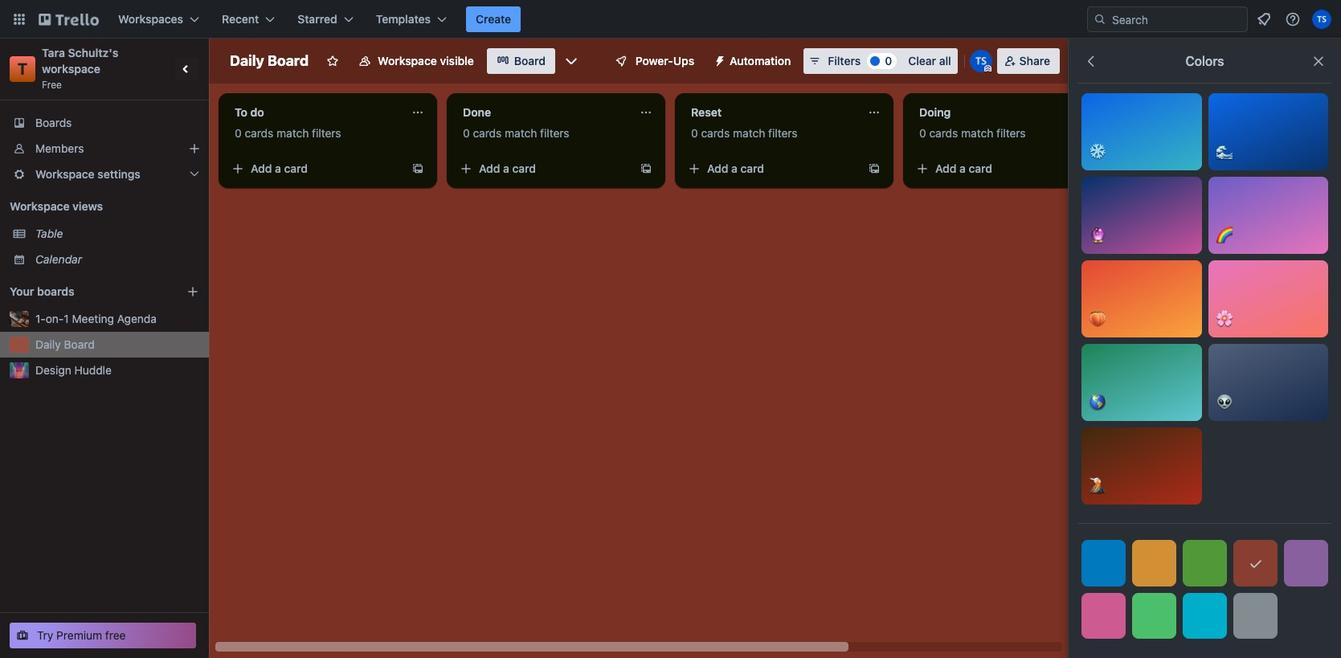 Task type: vqa. For each thing, say whether or not it's contained in the screenshot.
HOME icon
no



Task type: locate. For each thing, give the bounding box(es) containing it.
2 match from the left
[[505, 126, 537, 140]]

create
[[476, 12, 511, 26]]

Done text field
[[453, 100, 630, 125]]

filters down to do text box
[[312, 126, 341, 140]]

1 add a card button from the left
[[225, 156, 405, 182]]

👽
[[1217, 395, 1233, 409]]

1 horizontal spatial daily board
[[230, 52, 309, 69]]

starred
[[298, 12, 337, 26]]

filters down doing text field
[[997, 126, 1026, 140]]

reset
[[691, 105, 722, 119]]

daily board down the 1
[[35, 338, 95, 351]]

ups
[[674, 54, 695, 68]]

settings
[[98, 167, 141, 181]]

0 horizontal spatial daily
[[35, 338, 61, 351]]

premium
[[56, 629, 102, 642]]

automation
[[730, 54, 791, 68]]

cards
[[245, 126, 274, 140], [473, 126, 502, 140], [701, 126, 730, 140], [930, 126, 958, 140]]

sm image
[[707, 48, 730, 71]]

workspace for workspace settings
[[35, 167, 95, 181]]

cards for done
[[473, 126, 502, 140]]

3 a from the left
[[732, 162, 738, 175]]

1 0 cards match filters from the left
[[235, 126, 341, 140]]

1 create from template… image from the left
[[640, 162, 653, 175]]

t link
[[10, 56, 35, 82]]

🌈
[[1217, 227, 1233, 242]]

daily up design
[[35, 338, 61, 351]]

tara schultz (taraschultz7) image
[[1313, 10, 1332, 29], [970, 50, 993, 72]]

cards down the do
[[245, 126, 274, 140]]

workspaces
[[118, 12, 183, 26]]

daily board link
[[35, 337, 199, 353]]

0 for to do
[[235, 126, 242, 140]]

views
[[72, 199, 103, 213]]

workspace settings
[[35, 167, 141, 181]]

board
[[268, 52, 309, 69], [514, 54, 546, 68], [64, 338, 95, 351]]

match down to do text box
[[277, 126, 309, 140]]

customize views image
[[563, 53, 580, 69]]

star or unstar board image
[[326, 55, 339, 68]]

a
[[275, 162, 281, 175], [503, 162, 510, 175], [732, 162, 738, 175], [960, 162, 966, 175]]

1 horizontal spatial create from template… image
[[868, 162, 881, 175]]

0 vertical spatial tara schultz (taraschultz7) image
[[1313, 10, 1332, 29]]

2 filters from the left
[[540, 126, 570, 140]]

members
[[35, 141, 84, 155]]

1 horizontal spatial tara schultz (taraschultz7) image
[[1313, 10, 1332, 29]]

1 match from the left
[[277, 126, 309, 140]]

workspaces button
[[109, 6, 209, 32]]

board link
[[487, 48, 555, 74]]

1-
[[35, 312, 46, 326]]

1 filters from the left
[[312, 126, 341, 140]]

add for fourth add a card button from the left
[[936, 162, 957, 175]]

t
[[17, 59, 28, 78]]

add for add a card button related to create from template… image corresponding to reset
[[707, 162, 729, 175]]

meeting
[[72, 312, 114, 326]]

match for to do
[[277, 126, 309, 140]]

recent
[[222, 12, 259, 26]]

card
[[284, 162, 308, 175], [512, 162, 536, 175], [741, 162, 765, 175], [969, 162, 993, 175]]

add down the do
[[251, 162, 272, 175]]

daily board inside board name text field
[[230, 52, 309, 69]]

2 0 cards match filters from the left
[[463, 126, 570, 140]]

done
[[463, 105, 491, 119]]

1 vertical spatial daily
[[35, 338, 61, 351]]

board left star or unstar board image
[[268, 52, 309, 69]]

add a card down doing 0 cards match filters
[[936, 162, 993, 175]]

cards down 'reset'
[[701, 126, 730, 140]]

a down reset text field
[[732, 162, 738, 175]]

0 horizontal spatial 0 cards match filters
[[235, 126, 341, 140]]

workspace down templates popup button
[[378, 54, 437, 68]]

board inside board name text field
[[268, 52, 309, 69]]

card down to do text box
[[284, 162, 308, 175]]

0 horizontal spatial tara schultz (taraschultz7) image
[[970, 50, 993, 72]]

open information menu image
[[1285, 11, 1301, 27]]

0
[[885, 54, 892, 68], [235, 126, 242, 140], [463, 126, 470, 140], [691, 126, 698, 140], [920, 126, 927, 140]]

boards link
[[0, 110, 209, 136]]

templates
[[376, 12, 431, 26]]

add down doing 0 cards match filters
[[936, 162, 957, 175]]

0 cards match filters for to do
[[235, 126, 341, 140]]

tara
[[42, 46, 65, 59]]

add a card down the 'done'
[[479, 162, 536, 175]]

2 vertical spatial workspace
[[10, 199, 70, 213]]

add a card down 'reset'
[[707, 162, 765, 175]]

🌊
[[1217, 144, 1233, 158]]

card down done text box on the top left of page
[[512, 162, 536, 175]]

filters
[[312, 126, 341, 140], [540, 126, 570, 140], [769, 126, 798, 140], [997, 126, 1026, 140]]

0 vertical spatial daily
[[230, 52, 264, 69]]

cards inside doing 0 cards match filters
[[930, 126, 958, 140]]

match
[[277, 126, 309, 140], [505, 126, 537, 140], [733, 126, 766, 140], [961, 126, 994, 140]]

🍑
[[1090, 311, 1106, 326]]

workspace views
[[10, 199, 103, 213]]

workspace down members
[[35, 167, 95, 181]]

🌋
[[1090, 478, 1106, 493]]

workspace up table
[[10, 199, 70, 213]]

add down the 'done'
[[479, 162, 500, 175]]

2 a from the left
[[503, 162, 510, 175]]

match down doing text field
[[961, 126, 994, 140]]

4 card from the left
[[969, 162, 993, 175]]

calendar
[[35, 252, 82, 266]]

doing 0 cards match filters
[[920, 105, 1026, 140]]

daily board
[[230, 52, 309, 69], [35, 338, 95, 351]]

workspace navigation collapse icon image
[[175, 58, 198, 80]]

1 card from the left
[[284, 162, 308, 175]]

daily down recent popup button
[[230, 52, 264, 69]]

try
[[37, 629, 53, 642]]

1 vertical spatial daily board
[[35, 338, 95, 351]]

2 add a card from the left
[[479, 162, 536, 175]]

workspace
[[42, 62, 100, 76]]

card down doing 0 cards match filters
[[969, 162, 993, 175]]

1 a from the left
[[275, 162, 281, 175]]

3 match from the left
[[733, 126, 766, 140]]

card for add a card button for create from template… icon
[[284, 162, 308, 175]]

0 inside doing 0 cards match filters
[[920, 126, 927, 140]]

1 horizontal spatial board
[[268, 52, 309, 69]]

match down done text box on the top left of page
[[505, 126, 537, 140]]

0 for done
[[463, 126, 470, 140]]

table link
[[35, 226, 199, 242]]

filters down reset text field
[[769, 126, 798, 140]]

🌎
[[1090, 395, 1106, 409]]

clear all
[[909, 54, 952, 68]]

0 horizontal spatial create from template… image
[[640, 162, 653, 175]]

1 vertical spatial workspace
[[35, 167, 95, 181]]

0 cards match filters down done text box on the top left of page
[[463, 126, 570, 140]]

create from template… image for done
[[640, 162, 653, 175]]

calendar link
[[35, 252, 199, 268]]

Doing text field
[[910, 100, 1087, 125]]

automation button
[[707, 48, 801, 74]]

board inside daily board link
[[64, 338, 95, 351]]

a down doing 0 cards match filters
[[960, 162, 966, 175]]

4 a from the left
[[960, 162, 966, 175]]

2 add a card button from the left
[[453, 156, 633, 182]]

0 horizontal spatial board
[[64, 338, 95, 351]]

create from template… image
[[640, 162, 653, 175], [868, 162, 881, 175]]

board up design huddle
[[64, 338, 95, 351]]

filters
[[828, 54, 861, 68]]

match down reset text field
[[733, 126, 766, 140]]

0 vertical spatial daily board
[[230, 52, 309, 69]]

add a card button for create from template… image associated with done
[[453, 156, 633, 182]]

0 down doing
[[920, 126, 927, 140]]

2 card from the left
[[512, 162, 536, 175]]

add
[[251, 162, 272, 175], [479, 162, 500, 175], [707, 162, 729, 175], [936, 162, 957, 175]]

0 down the 'done'
[[463, 126, 470, 140]]

card for add a card button related to create from template… image corresponding to reset
[[741, 162, 765, 175]]

filters for done
[[540, 126, 570, 140]]

schultz's
[[68, 46, 118, 59]]

0 left clear
[[885, 54, 892, 68]]

0 down 'reset'
[[691, 126, 698, 140]]

3 cards from the left
[[701, 126, 730, 140]]

add a card button
[[225, 156, 405, 182], [453, 156, 633, 182], [682, 156, 862, 182], [910, 156, 1090, 182]]

4 match from the left
[[961, 126, 994, 140]]

1 horizontal spatial 0 cards match filters
[[463, 126, 570, 140]]

3 0 cards match filters from the left
[[691, 126, 798, 140]]

0 cards match filters down reset text field
[[691, 126, 798, 140]]

tara schultz (taraschultz7) image right 'open information menu' icon
[[1313, 10, 1332, 29]]

2 create from template… image from the left
[[868, 162, 881, 175]]

3 add a card button from the left
[[682, 156, 862, 182]]

a down done text box on the top left of page
[[503, 162, 510, 175]]

0 horizontal spatial daily board
[[35, 338, 95, 351]]

cards down doing
[[930, 126, 958, 140]]

🔮
[[1090, 227, 1106, 242]]

do
[[250, 105, 264, 119]]

3 filters from the left
[[769, 126, 798, 140]]

add a card button down to do text box
[[225, 156, 405, 182]]

share
[[1020, 54, 1051, 68]]

add for add a card button related to create from template… image associated with done
[[479, 162, 500, 175]]

card down reset text field
[[741, 162, 765, 175]]

add a card button down doing 0 cards match filters
[[910, 156, 1090, 182]]

workspace visible button
[[349, 48, 484, 74]]

2 horizontal spatial board
[[514, 54, 546, 68]]

cards for to do
[[245, 126, 274, 140]]

workspace inside button
[[378, 54, 437, 68]]

match inside doing 0 cards match filters
[[961, 126, 994, 140]]

add board image
[[186, 285, 199, 298]]

1 add a card from the left
[[251, 162, 308, 175]]

2 cards from the left
[[473, 126, 502, 140]]

3 add from the left
[[707, 162, 729, 175]]

4 cards from the left
[[930, 126, 958, 140]]

0 cards match filters
[[235, 126, 341, 140], [463, 126, 570, 140], [691, 126, 798, 140]]

boards
[[37, 285, 74, 298]]

0 down "to"
[[235, 126, 242, 140]]

4 add from the left
[[936, 162, 957, 175]]

daily
[[230, 52, 264, 69], [35, 338, 61, 351]]

cards down the 'done'
[[473, 126, 502, 140]]

4 add a card button from the left
[[910, 156, 1090, 182]]

add a card button down done text box on the top left of page
[[453, 156, 633, 182]]

workspace
[[378, 54, 437, 68], [35, 167, 95, 181], [10, 199, 70, 213]]

power-ups
[[636, 54, 695, 68]]

add a card button down reset text field
[[682, 156, 862, 182]]

workspace inside 'popup button'
[[35, 167, 95, 181]]

card for fourth add a card button from the left
[[969, 162, 993, 175]]

0 cards match filters down to do text box
[[235, 126, 341, 140]]

2 add from the left
[[479, 162, 500, 175]]

Board name text field
[[222, 48, 317, 74]]

1 horizontal spatial daily
[[230, 52, 264, 69]]

4 filters from the left
[[997, 126, 1026, 140]]

a down to do text box
[[275, 162, 281, 175]]

tara schultz (taraschultz7) image right all
[[970, 50, 993, 72]]

board left customize views icon
[[514, 54, 546, 68]]

daily board down recent popup button
[[230, 52, 309, 69]]

0 vertical spatial workspace
[[378, 54, 437, 68]]

add a card down the do
[[251, 162, 308, 175]]

1 cards from the left
[[245, 126, 274, 140]]

1 add from the left
[[251, 162, 272, 175]]

3 card from the left
[[741, 162, 765, 175]]

free
[[42, 79, 62, 91]]

add down 'reset'
[[707, 162, 729, 175]]

add for add a card button for create from template… icon
[[251, 162, 272, 175]]

filters down done text box on the top left of page
[[540, 126, 570, 140]]

add a card
[[251, 162, 308, 175], [479, 162, 536, 175], [707, 162, 765, 175], [936, 162, 993, 175]]

this member is an admin of this board. image
[[984, 65, 992, 72]]

add a card button for create from template… image corresponding to reset
[[682, 156, 862, 182]]

2 horizontal spatial 0 cards match filters
[[691, 126, 798, 140]]



Task type: describe. For each thing, give the bounding box(es) containing it.
back to home image
[[39, 6, 99, 32]]

3 add a card from the left
[[707, 162, 765, 175]]

workspace visible
[[378, 54, 474, 68]]

power-
[[636, 54, 674, 68]]

tara schultz's workspace free
[[42, 46, 121, 91]]

add a card button for create from template… icon
[[225, 156, 405, 182]]

workspace settings button
[[0, 162, 209, 187]]

to
[[235, 105, 248, 119]]

Reset text field
[[682, 100, 859, 125]]

🌸
[[1217, 311, 1233, 326]]

your
[[10, 285, 34, 298]]

a for add a card button for create from template… icon
[[275, 162, 281, 175]]

tara schultz's workspace link
[[42, 46, 121, 76]]

match for done
[[505, 126, 537, 140]]

to do
[[235, 105, 264, 119]]

design huddle
[[35, 363, 112, 377]]

workspace for workspace views
[[10, 199, 70, 213]]

❄️
[[1090, 144, 1106, 158]]

cards for reset
[[701, 126, 730, 140]]

starred button
[[288, 6, 363, 32]]

on-
[[46, 312, 64, 326]]

agenda
[[117, 312, 157, 326]]

1-on-1 meeting agenda link
[[35, 311, 199, 327]]

primary element
[[0, 0, 1342, 39]]

recent button
[[212, 6, 285, 32]]

templates button
[[366, 6, 457, 32]]

filters inside doing 0 cards match filters
[[997, 126, 1026, 140]]

1
[[64, 312, 69, 326]]

card for add a card button related to create from template… image associated with done
[[512, 162, 536, 175]]

your boards
[[10, 285, 74, 298]]

a for add a card button related to create from template… image associated with done
[[503, 162, 510, 175]]

match for reset
[[733, 126, 766, 140]]

visible
[[440, 54, 474, 68]]

members link
[[0, 136, 209, 162]]

a for fourth add a card button from the left
[[960, 162, 966, 175]]

share button
[[997, 48, 1060, 74]]

search image
[[1094, 13, 1107, 26]]

0 for reset
[[691, 126, 698, 140]]

colors
[[1186, 54, 1225, 68]]

board inside board link
[[514, 54, 546, 68]]

huddle
[[74, 363, 112, 377]]

0 notifications image
[[1255, 10, 1274, 29]]

0 cards match filters for reset
[[691, 126, 798, 140]]

design
[[35, 363, 71, 377]]

a for add a card button related to create from template… image corresponding to reset
[[732, 162, 738, 175]]

doing
[[920, 105, 951, 119]]

clear
[[909, 54, 937, 68]]

your boards with 3 items element
[[10, 282, 162, 301]]

filters for reset
[[769, 126, 798, 140]]

workspace for workspace visible
[[378, 54, 437, 68]]

Search field
[[1107, 7, 1248, 31]]

table
[[35, 227, 63, 240]]

clear all button
[[902, 48, 958, 74]]

create from template… image
[[412, 162, 424, 175]]

To do text field
[[225, 100, 402, 125]]

try premium free
[[37, 629, 126, 642]]

free
[[105, 629, 126, 642]]

all
[[939, 54, 952, 68]]

try premium free button
[[10, 623, 196, 649]]

filters for to do
[[312, 126, 341, 140]]

power-ups button
[[604, 48, 704, 74]]

0 cards match filters for done
[[463, 126, 570, 140]]

design huddle link
[[35, 363, 199, 379]]

daily inside board name text field
[[230, 52, 264, 69]]

boards
[[35, 116, 72, 129]]

1-on-1 meeting agenda
[[35, 312, 157, 326]]

4 add a card from the left
[[936, 162, 993, 175]]

1 vertical spatial tara schultz (taraschultz7) image
[[970, 50, 993, 72]]

create button
[[466, 6, 521, 32]]

create from template… image for reset
[[868, 162, 881, 175]]



